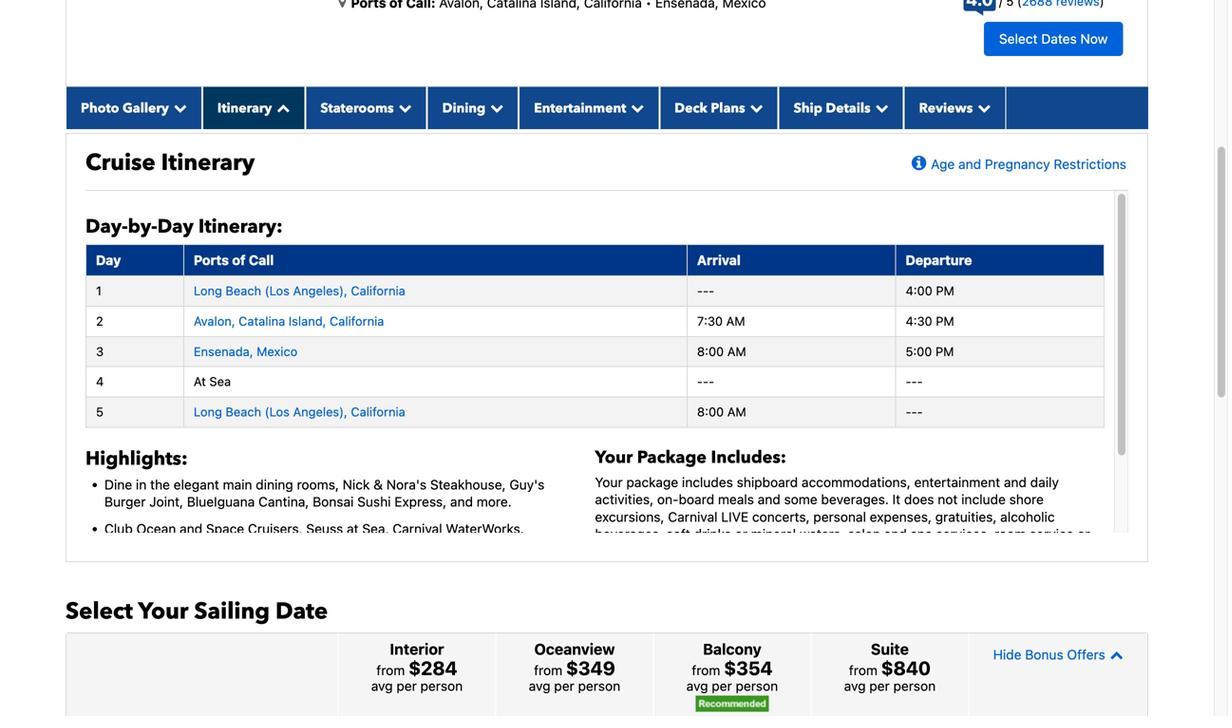Task type: vqa. For each thing, say whether or not it's contained in the screenshot.


Task type: locate. For each thing, give the bounding box(es) containing it.
on-
[[657, 492, 679, 507]]

pm right 5:00
[[936, 344, 954, 358]]

california up avalon, catalina island, california "link"
[[351, 284, 405, 298]]

2 person from the left
[[578, 678, 620, 694]]

from down interior
[[376, 662, 405, 678]]

island,
[[289, 314, 326, 328]]

chevron down image
[[486, 101, 504, 114], [745, 101, 763, 114], [973, 101, 991, 114]]

am down 7:30 am
[[727, 344, 746, 358]]

(los down mexico at left
[[265, 405, 290, 419]]

carnival
[[668, 509, 718, 525], [393, 521, 442, 537]]

salon
[[848, 526, 880, 542]]

beach
[[226, 284, 261, 298], [226, 405, 261, 419]]

pregnancy
[[985, 156, 1050, 172]]

chevron up image
[[1105, 648, 1123, 661]]

0 horizontal spatial carnival
[[393, 521, 442, 537]]

$349
[[566, 657, 615, 679]]

chevron down image for photo gallery
[[169, 101, 187, 114]]

1 vertical spatial angeles),
[[293, 405, 347, 419]]

itinerary up 'cruise itinerary'
[[217, 99, 272, 117]]

2 long beach (los angeles), california from the top
[[194, 405, 405, 419]]

person for $284
[[420, 678, 463, 694]]

your
[[595, 446, 633, 469], [595, 474, 623, 490], [138, 596, 188, 627]]

avg down interior
[[371, 678, 393, 694]]

departure
[[906, 252, 972, 268]]

chevron down image up 'cruise itinerary'
[[169, 101, 187, 114]]

express,
[[394, 494, 447, 510]]

drinks
[[694, 526, 731, 542]]

avg for $284
[[371, 678, 393, 694]]

3 avg from the left
[[686, 678, 708, 694]]

recommended image
[[696, 696, 769, 712]]

2 horizontal spatial chevron down image
[[973, 101, 991, 114]]

avg up the recommended image
[[686, 678, 708, 694]]

avg inside oceanview from $349 avg per person
[[529, 678, 551, 694]]

1 vertical spatial your
[[595, 474, 623, 490]]

1 angeles), from the top
[[293, 284, 347, 298]]

day up 1
[[96, 252, 121, 268]]

itinerary button
[[202, 87, 305, 129]]

ports of call
[[194, 252, 274, 268]]

3 pm from the top
[[936, 344, 954, 358]]

person inside suite from $840 avg per person
[[893, 678, 936, 694]]

california up &
[[351, 405, 405, 419]]

california
[[351, 284, 405, 298], [330, 314, 384, 328], [351, 405, 405, 419]]

0 horizontal spatial or
[[735, 526, 747, 542]]

1 horizontal spatial dining
[[595, 543, 633, 559]]

3 per from the left
[[712, 678, 732, 694]]

reviews button
[[904, 87, 1006, 129]]

2 vertical spatial california
[[351, 405, 405, 419]]

2 (los from the top
[[265, 405, 290, 419]]

3 person from the left
[[736, 678, 778, 694]]

person for $349
[[578, 678, 620, 694]]

0 vertical spatial (los
[[265, 284, 290, 298]]

8:00 for ensenada, mexico
[[697, 344, 724, 358]]

from down oceanview
[[534, 662, 562, 678]]

chevron down image left ship
[[745, 101, 763, 114]]

oceanview from $349 avg per person
[[529, 640, 620, 694]]

person down the suite on the right of page
[[893, 678, 936, 694]]

not down entertainment
[[938, 492, 958, 507]]

1 vertical spatial pm
[[936, 314, 954, 328]]

chevron down image for entertainment
[[626, 101, 644, 114]]

pm right 4:30
[[936, 314, 954, 328]]

0 vertical spatial long
[[194, 284, 222, 298]]

from down the balcony
[[692, 662, 720, 678]]

8:00 up includes:
[[697, 405, 724, 419]]

3 chevron down image from the left
[[626, 101, 644, 114]]

per inside interior from $284 avg per person
[[396, 678, 417, 694]]

of
[[232, 252, 246, 268]]

angeles), for 1
[[293, 284, 347, 298]]

long beach (los angeles), california link down mexico at left
[[194, 405, 405, 419]]

oceanview
[[534, 640, 615, 658]]

7:30 am
[[697, 314, 745, 328]]

0 vertical spatial am
[[726, 314, 745, 328]]

avg left $840
[[844, 678, 866, 694]]

chevron down image left dining
[[394, 101, 412, 114]]

1 vertical spatial (los
[[265, 405, 290, 419]]

select left the dates
[[999, 31, 1038, 46]]

1 (los from the top
[[265, 284, 290, 298]]

1 vertical spatial am
[[727, 344, 746, 358]]

per inside balcony from $354 avg per person
[[712, 678, 732, 694]]

0 horizontal spatial dining
[[256, 477, 293, 492]]

and down steakhouse,
[[450, 494, 473, 510]]

from inside oceanview from $349 avg per person
[[534, 662, 562, 678]]

long up avalon, in the top left of the page
[[194, 284, 222, 298]]

1 pm from the top
[[936, 284, 954, 298]]

1
[[96, 284, 102, 298]]

2 angeles), from the top
[[293, 405, 347, 419]]

2 8:00 am from the top
[[697, 405, 746, 419]]

0 vertical spatial pm
[[936, 284, 954, 298]]

1 from from the left
[[376, 662, 405, 678]]

in down beverages,
[[636, 543, 647, 559]]

per inside oceanview from $349 avg per person
[[554, 678, 574, 694]]

avg down oceanview
[[529, 678, 551, 694]]

1 chevron down image from the left
[[486, 101, 504, 114]]

0 vertical spatial angeles),
[[293, 284, 347, 298]]

chevron down image left entertainment
[[486, 101, 504, 114]]

day-
[[85, 214, 128, 240]]

at
[[347, 521, 359, 537]]

or right service
[[1077, 526, 1090, 542]]

pm for 4:30 pm
[[936, 314, 954, 328]]

0 vertical spatial in
[[136, 477, 147, 492]]

from
[[376, 662, 405, 678], [534, 662, 562, 678], [692, 662, 720, 678], [849, 662, 878, 678]]

0 vertical spatial not
[[938, 492, 958, 507]]

5
[[96, 405, 103, 419]]

in inside the dine in the elegant main dining rooms, nick & nora's steakhouse, guy's burger joint, blueiguana cantina, bonsai sushi express, and more.
[[136, 477, 147, 492]]

itinerary up day-by-day itinerary:
[[161, 147, 255, 178]]

from inside interior from $284 avg per person
[[376, 662, 405, 678]]

0 vertical spatial beach
[[226, 284, 261, 298]]

chevron down image inside deck plans "dropdown button"
[[745, 101, 763, 114]]

avg inside interior from $284 avg per person
[[371, 678, 393, 694]]

dining button
[[427, 87, 519, 129]]

0 vertical spatial 8:00 am
[[697, 344, 746, 358]]

0 vertical spatial long beach (los angeles), california link
[[194, 284, 405, 298]]

1 chevron down image from the left
[[169, 101, 187, 114]]

0 horizontal spatial select
[[66, 596, 133, 627]]

1 horizontal spatial in
[[636, 543, 647, 559]]

4 per from the left
[[869, 678, 890, 694]]

2 chevron down image from the left
[[394, 101, 412, 114]]

2 vertical spatial am
[[727, 405, 746, 419]]

person inside oceanview from $349 avg per person
[[578, 678, 620, 694]]

long for 1
[[194, 284, 222, 298]]

in inside your package includes: your package includes shipboard accommodations, entertainment and daily activities, on-board meals and some beverages. it does not include shore excursions, carnival live concerts, personal expenses, gratuities, alcoholic beverages, soft drinks or mineral waters, salon and spa services, room service or dining in specialty restaurants. government fees and taxes are not included.
[[636, 543, 647, 559]]

beach down sea
[[226, 405, 261, 419]]

at
[[194, 374, 206, 389]]

avg inside suite from $840 avg per person
[[844, 678, 866, 694]]

main content containing cruise itinerary
[[56, 0, 1158, 716]]

does
[[904, 492, 934, 507]]

person down oceanview
[[578, 678, 620, 694]]

dining
[[442, 99, 486, 117]]

not right are
[[980, 543, 1000, 559]]

chevron down image up "age and pregnancy restrictions" link on the top
[[973, 101, 991, 114]]

-
[[697, 284, 703, 298], [703, 284, 709, 298], [709, 284, 714, 298], [697, 374, 703, 389], [703, 374, 709, 389], [709, 374, 714, 389], [906, 374, 911, 389], [911, 374, 917, 389], [917, 374, 923, 389], [906, 405, 911, 419], [911, 405, 917, 419], [917, 405, 923, 419]]

8:00 am down 7:30 am
[[697, 344, 746, 358]]

chevron down image inside staterooms dropdown button
[[394, 101, 412, 114]]

1 horizontal spatial carnival
[[668, 509, 718, 525]]

8:00 am
[[697, 344, 746, 358], [697, 405, 746, 419]]

now
[[1080, 31, 1108, 46]]

am right the 7:30
[[726, 314, 745, 328]]

1 long from the top
[[194, 284, 222, 298]]

4 chevron down image from the left
[[871, 101, 889, 114]]

per up the recommended image
[[712, 678, 732, 694]]

8:00
[[697, 344, 724, 358], [697, 405, 724, 419]]

california right island,
[[330, 314, 384, 328]]

1 per from the left
[[396, 678, 417, 694]]

offers
[[1067, 647, 1105, 662]]

seuss
[[306, 521, 343, 537]]

1 vertical spatial california
[[330, 314, 384, 328]]

chevron down image
[[169, 101, 187, 114], [394, 101, 412, 114], [626, 101, 644, 114], [871, 101, 889, 114]]

beach down the of
[[226, 284, 261, 298]]

chevron down image inside the reviews 'dropdown button'
[[973, 101, 991, 114]]

chevron down image inside entertainment dropdown button
[[626, 101, 644, 114]]

map marker image
[[339, 0, 346, 9]]

0 horizontal spatial in
[[136, 477, 147, 492]]

4:30
[[906, 314, 932, 328]]

chevron down image for ship details
[[871, 101, 889, 114]]

1 vertical spatial 8:00
[[697, 405, 724, 419]]

expenses,
[[870, 509, 932, 525]]

1 8:00 from the top
[[697, 344, 724, 358]]

cruisers,
[[248, 521, 303, 537]]

2 avg from the left
[[529, 678, 551, 694]]

or up the restaurants.
[[735, 526, 747, 542]]

fees
[[865, 543, 891, 559]]

angeles), up island,
[[293, 284, 347, 298]]

carnival down board
[[668, 509, 718, 525]]

from for $354
[[692, 662, 720, 678]]

ship
[[794, 99, 822, 117]]

1 vertical spatial select
[[66, 596, 133, 627]]

reviews
[[919, 99, 973, 117]]

and down spa
[[895, 543, 917, 559]]

0 vertical spatial itinerary
[[217, 99, 272, 117]]

long beach (los angeles), california
[[194, 284, 405, 298], [194, 405, 405, 419]]

0 vertical spatial long beach (los angeles), california
[[194, 284, 405, 298]]

sea
[[209, 374, 231, 389]]

per
[[396, 678, 417, 694], [554, 678, 574, 694], [712, 678, 732, 694], [869, 678, 890, 694]]

avalon,
[[194, 314, 235, 328]]

4 person from the left
[[893, 678, 936, 694]]

2 or from the left
[[1077, 526, 1090, 542]]

1 horizontal spatial not
[[980, 543, 1000, 559]]

1 horizontal spatial or
[[1077, 526, 1090, 542]]

chevron down image inside ship details dropdown button
[[871, 101, 889, 114]]

1 horizontal spatial select
[[999, 31, 1038, 46]]

1 horizontal spatial chevron down image
[[745, 101, 763, 114]]

from down the suite on the right of page
[[849, 662, 878, 678]]

1 vertical spatial 8:00 am
[[697, 405, 746, 419]]

am for 4:30
[[726, 314, 745, 328]]

per down oceanview
[[554, 678, 574, 694]]

---
[[697, 284, 714, 298], [697, 374, 714, 389], [906, 374, 923, 389], [906, 405, 923, 419]]

select down "club"
[[66, 596, 133, 627]]

2 8:00 from the top
[[697, 405, 724, 419]]

long beach (los angeles), california link for 1
[[194, 284, 405, 298]]

(los up avalon, catalina island, california "link"
[[265, 284, 290, 298]]

per down interior
[[396, 678, 417, 694]]

in
[[136, 477, 147, 492], [636, 543, 647, 559]]

long beach (los angeles), california link
[[194, 284, 405, 298], [194, 405, 405, 419]]

1 vertical spatial beach
[[226, 405, 261, 419]]

long for 5
[[194, 405, 222, 419]]

1 vertical spatial not
[[980, 543, 1000, 559]]

5:00 pm
[[906, 344, 954, 358]]

some
[[784, 492, 818, 507]]

your package includes: your package includes shipboard accommodations, entertainment and daily activities, on-board meals and some beverages. it does not include shore excursions, carnival live concerts, personal expenses, gratuities, alcoholic beverages, soft drinks or mineral waters, salon and spa services, room service or dining in specialty restaurants. government fees and taxes are not included.
[[595, 446, 1090, 559]]

1 vertical spatial long
[[194, 405, 222, 419]]

long beach (los angeles), california link for 5
[[194, 405, 405, 419]]

government
[[786, 543, 861, 559]]

chevron down image left reviews
[[871, 101, 889, 114]]

3 from from the left
[[692, 662, 720, 678]]

age and pregnancy restrictions link
[[905, 154, 1126, 173]]

hide bonus offers
[[993, 647, 1105, 662]]

2 vertical spatial your
[[138, 596, 188, 627]]

california for 5
[[351, 405, 405, 419]]

long beach (los angeles), california link up island,
[[194, 284, 405, 298]]

california for 1
[[351, 284, 405, 298]]

1 vertical spatial in
[[636, 543, 647, 559]]

angeles), up rooms,
[[293, 405, 347, 419]]

0 vertical spatial dining
[[256, 477, 293, 492]]

8:00 am up includes:
[[697, 405, 746, 419]]

main content
[[56, 0, 1158, 716]]

2 long from the top
[[194, 405, 222, 419]]

0 vertical spatial your
[[595, 446, 633, 469]]

2 vertical spatial pm
[[936, 344, 954, 358]]

alcoholic
[[1000, 509, 1055, 525]]

1 vertical spatial long beach (los angeles), california link
[[194, 405, 405, 419]]

person up the recommended image
[[736, 678, 778, 694]]

avg for $349
[[529, 678, 551, 694]]

carnival down the express,
[[393, 521, 442, 537]]

sea,
[[362, 521, 389, 537]]

age
[[931, 156, 955, 172]]

chevron down image inside photo gallery dropdown button
[[169, 101, 187, 114]]

1 long beach (los angeles), california from the top
[[194, 284, 405, 298]]

angeles),
[[293, 284, 347, 298], [293, 405, 347, 419]]

1 beach from the top
[[226, 284, 261, 298]]

excursions,
[[595, 509, 664, 525]]

am up includes:
[[727, 405, 746, 419]]

0 vertical spatial california
[[351, 284, 405, 298]]

person inside interior from $284 avg per person
[[420, 678, 463, 694]]

in left the
[[136, 477, 147, 492]]

long beach (los angeles), california up island,
[[194, 284, 405, 298]]

chevron down image inside dining dropdown button
[[486, 101, 504, 114]]

1 avg from the left
[[371, 678, 393, 694]]

1 8:00 am from the top
[[697, 344, 746, 358]]

per inside suite from $840 avg per person
[[869, 678, 890, 694]]

long down at sea
[[194, 405, 222, 419]]

from inside balcony from $354 avg per person
[[692, 662, 720, 678]]

long
[[194, 284, 222, 298], [194, 405, 222, 419]]

am
[[726, 314, 745, 328], [727, 344, 746, 358], [727, 405, 746, 419]]

includes:
[[711, 446, 786, 469]]

1 person from the left
[[420, 678, 463, 694]]

1 vertical spatial dining
[[595, 543, 633, 559]]

2 pm from the top
[[936, 314, 954, 328]]

person down interior
[[420, 678, 463, 694]]

1 horizontal spatial day
[[157, 214, 194, 240]]

0 vertical spatial 8:00
[[697, 344, 724, 358]]

per for $284
[[396, 678, 417, 694]]

day down 'cruise itinerary'
[[157, 214, 194, 240]]

itinerary
[[217, 99, 272, 117], [161, 147, 255, 178]]

2 per from the left
[[554, 678, 574, 694]]

restaurants.
[[709, 543, 782, 559]]

chevron down image left the deck
[[626, 101, 644, 114]]

cruise itinerary
[[85, 147, 255, 178]]

person inside balcony from $354 avg per person
[[736, 678, 778, 694]]

1 long beach (los angeles), california link from the top
[[194, 284, 405, 298]]

2 beach from the top
[[226, 405, 261, 419]]

and right age on the right of page
[[958, 156, 981, 172]]

0 vertical spatial select
[[999, 31, 1038, 46]]

1 vertical spatial itinerary
[[161, 147, 255, 178]]

4 from from the left
[[849, 662, 878, 678]]

sushi
[[357, 494, 391, 510]]

avg inside balcony from $354 avg per person
[[686, 678, 708, 694]]

0 vertical spatial day
[[157, 214, 194, 240]]

8:00 down the 7:30
[[697, 344, 724, 358]]

arrival
[[697, 252, 741, 268]]

1 vertical spatial day
[[96, 252, 121, 268]]

4 avg from the left
[[844, 678, 866, 694]]

2 chevron down image from the left
[[745, 101, 763, 114]]

select
[[999, 31, 1038, 46], [66, 596, 133, 627]]

8:00 am for long beach (los angeles), california
[[697, 405, 746, 419]]

per down the suite on the right of page
[[869, 678, 890, 694]]

long beach (los angeles), california down mexico at left
[[194, 405, 405, 419]]

0 horizontal spatial chevron down image
[[486, 101, 504, 114]]

1 vertical spatial long beach (los angeles), california
[[194, 405, 405, 419]]

board
[[679, 492, 714, 507]]

from inside suite from $840 avg per person
[[849, 662, 878, 678]]

call
[[249, 252, 274, 268]]

2 long beach (los angeles), california link from the top
[[194, 405, 405, 419]]

dining up cantina, on the left bottom of page
[[256, 477, 293, 492]]

3 chevron down image from the left
[[973, 101, 991, 114]]

photo gallery button
[[66, 87, 202, 129]]

pm right 4:00
[[936, 284, 954, 298]]

services,
[[936, 526, 991, 542]]

dining down beverages,
[[595, 543, 633, 559]]

interior
[[390, 640, 444, 658]]

4:00 pm
[[906, 284, 954, 298]]

(los for 1
[[265, 284, 290, 298]]

2 from from the left
[[534, 662, 562, 678]]



Task type: describe. For each thing, give the bounding box(es) containing it.
4:30 pm
[[906, 314, 954, 328]]

nick
[[343, 477, 370, 492]]

$840
[[881, 657, 931, 679]]

select for select          dates now
[[999, 31, 1038, 46]]

live
[[721, 509, 749, 525]]

angeles), for 5
[[293, 405, 347, 419]]

dine
[[104, 477, 132, 492]]

beach for 5
[[226, 405, 261, 419]]

nora's
[[386, 477, 427, 492]]

club
[[104, 521, 133, 537]]

avalon, catalina island, california link
[[194, 314, 384, 328]]

per for $840
[[869, 678, 890, 694]]

chevron down image for reviews
[[973, 101, 991, 114]]

chevron down image for dining
[[486, 101, 504, 114]]

mineral
[[751, 526, 796, 542]]

interior from $284 avg per person
[[371, 640, 463, 694]]

package
[[637, 446, 707, 469]]

more.
[[477, 494, 512, 510]]

entertainment
[[914, 474, 1000, 490]]

carnival inside your package includes: your package includes shipboard accommodations, entertainment and daily activities, on-board meals and some beverages. it does not include shore excursions, carnival live concerts, personal expenses, gratuities, alcoholic beverages, soft drinks or mineral waters, salon and spa services, room service or dining in specialty restaurants. government fees and taxes are not included.
[[668, 509, 718, 525]]

chevron down image for staterooms
[[394, 101, 412, 114]]

select for select your sailing date
[[66, 596, 133, 627]]

and down shipboard
[[758, 492, 780, 507]]

gallery
[[123, 99, 169, 117]]

hide bonus offers link
[[974, 638, 1143, 671]]

entertainment
[[534, 99, 626, 117]]

and down expenses,
[[884, 526, 907, 542]]

select          dates now link
[[984, 22, 1123, 56]]

restrictions
[[1054, 156, 1126, 172]]

rooms,
[[297, 477, 339, 492]]

8:00 for long beach (los angeles), california
[[697, 405, 724, 419]]

included.
[[1004, 543, 1060, 559]]

beach for 1
[[226, 284, 261, 298]]

joint,
[[149, 494, 183, 510]]

gratuities,
[[935, 509, 997, 525]]

long beach (los angeles), california for 5
[[194, 405, 405, 419]]

ensenada,
[[194, 344, 253, 358]]

&
[[373, 477, 383, 492]]

ports
[[194, 252, 229, 268]]

taxes
[[921, 543, 954, 559]]

itinerary inside itinerary dropdown button
[[217, 99, 272, 117]]

avg for $840
[[844, 678, 866, 694]]

am for 5:00
[[727, 344, 746, 358]]

waterworks.
[[446, 521, 524, 537]]

specialty
[[650, 543, 705, 559]]

$284
[[409, 657, 457, 679]]

ship details
[[794, 99, 871, 117]]

dine in the elegant main dining rooms, nick & nora's steakhouse, guy's burger joint, blueiguana cantina, bonsai sushi express, and more.
[[104, 477, 545, 510]]

0 horizontal spatial day
[[96, 252, 121, 268]]

details
[[826, 99, 871, 117]]

age and pregnancy restrictions
[[931, 156, 1126, 172]]

ensenada, mexico link
[[194, 344, 297, 358]]

at sea
[[194, 374, 231, 389]]

person for $840
[[893, 678, 936, 694]]

5:00
[[906, 344, 932, 358]]

ship details button
[[778, 87, 904, 129]]

person for $354
[[736, 678, 778, 694]]

guy's
[[509, 477, 545, 492]]

(los for 5
[[265, 405, 290, 419]]

and inside the dine in the elegant main dining rooms, nick & nora's steakhouse, guy's burger joint, blueiguana cantina, bonsai sushi express, and more.
[[450, 494, 473, 510]]

bonus
[[1025, 647, 1063, 662]]

package
[[626, 474, 678, 490]]

include
[[961, 492, 1006, 507]]

balcony
[[703, 640, 762, 658]]

steakhouse,
[[430, 477, 506, 492]]

date
[[275, 596, 328, 627]]

entertainment button
[[519, 87, 659, 129]]

from for $349
[[534, 662, 562, 678]]

beverages,
[[595, 526, 663, 542]]

ensenada, mexico
[[194, 344, 297, 358]]

main
[[223, 477, 252, 492]]

includes
[[682, 474, 733, 490]]

1 or from the left
[[735, 526, 747, 542]]

space
[[206, 521, 244, 537]]

elegant
[[174, 477, 219, 492]]

bonsai
[[313, 494, 354, 510]]

3
[[96, 344, 104, 358]]

chevron up image
[[272, 101, 290, 114]]

info circle image
[[905, 154, 931, 173]]

itinerary:
[[198, 214, 283, 240]]

avg for $354
[[686, 678, 708, 694]]

service
[[1030, 526, 1074, 542]]

8:00 am for ensenada, mexico
[[697, 344, 746, 358]]

from for $284
[[376, 662, 405, 678]]

blueiguana
[[187, 494, 255, 510]]

club ocean and space cruisers, seuss at sea, carnival waterworks.
[[104, 521, 524, 537]]

room
[[994, 526, 1026, 542]]

4
[[96, 374, 104, 389]]

soft
[[666, 526, 690, 542]]

per for $354
[[712, 678, 732, 694]]

chevron down image for deck plans
[[745, 101, 763, 114]]

hide
[[993, 647, 1022, 662]]

4:00
[[906, 284, 932, 298]]

and left space
[[180, 521, 202, 537]]

dining inside your package includes: your package includes shipboard accommodations, entertainment and daily activities, on-board meals and some beverages. it does not include shore excursions, carnival live concerts, personal expenses, gratuities, alcoholic beverages, soft drinks or mineral waters, salon and spa services, room service or dining in specialty restaurants. government fees and taxes are not included.
[[595, 543, 633, 559]]

sailing
[[194, 596, 270, 627]]

$354
[[724, 657, 773, 679]]

burger
[[104, 494, 146, 510]]

plans
[[711, 99, 745, 117]]

the
[[150, 477, 170, 492]]

0 horizontal spatial not
[[938, 492, 958, 507]]

pm for 5:00 pm
[[936, 344, 954, 358]]

catalina
[[239, 314, 285, 328]]

from for $840
[[849, 662, 878, 678]]

long beach (los angeles), california for 1
[[194, 284, 405, 298]]

avalon, catalina island, california
[[194, 314, 384, 328]]

pm for 4:00 pm
[[936, 284, 954, 298]]

highlights:
[[85, 446, 188, 472]]

dining inside the dine in the elegant main dining rooms, nick & nora's steakhouse, guy's burger joint, blueiguana cantina, bonsai sushi express, and more.
[[256, 477, 293, 492]]

photo
[[81, 99, 119, 117]]

activities,
[[595, 492, 654, 507]]

and up "shore"
[[1004, 474, 1027, 490]]

photo gallery
[[81, 99, 169, 117]]

beverages.
[[821, 492, 889, 507]]

accommodations,
[[802, 474, 911, 490]]

per for $349
[[554, 678, 574, 694]]

daily
[[1030, 474, 1059, 490]]



